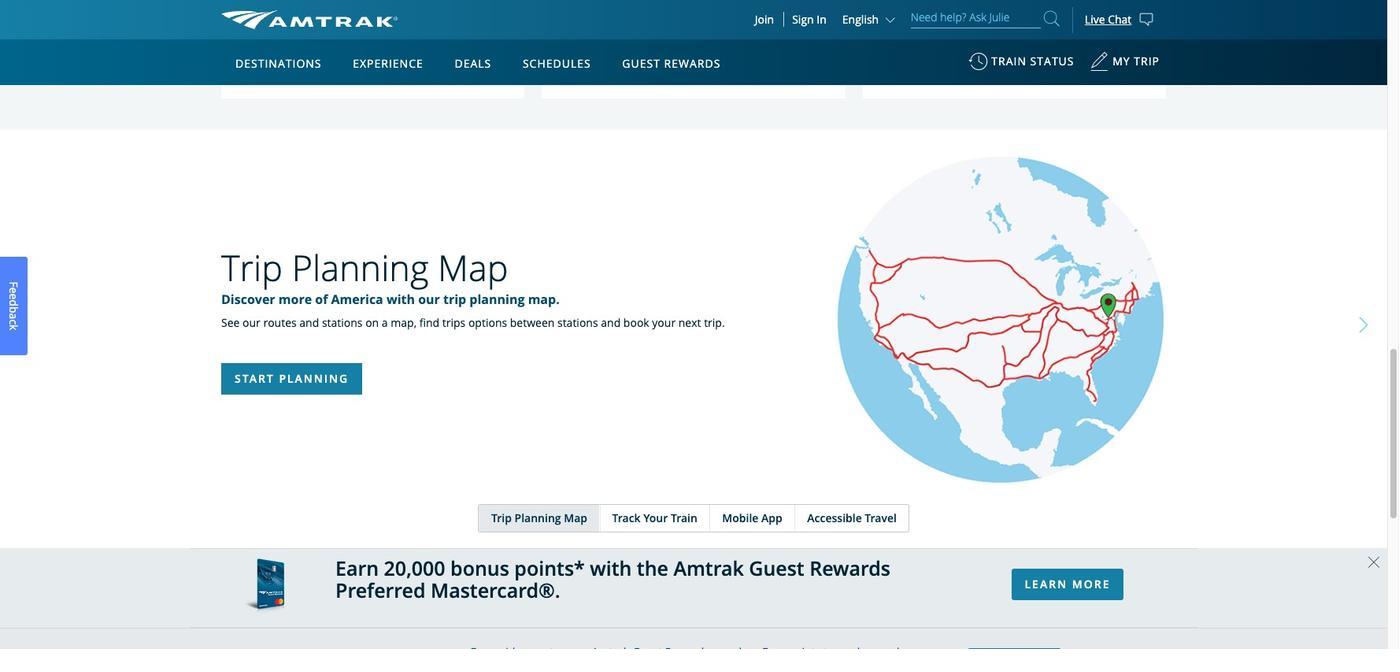 Task type: vqa. For each thing, say whether or not it's contained in the screenshot.
Email
no



Task type: describe. For each thing, give the bounding box(es) containing it.
the
[[637, 554, 669, 581]]

of
[[315, 290, 328, 308]]

train status
[[992, 54, 1075, 69]]

options
[[469, 315, 507, 330]]

2 e from the top
[[6, 293, 21, 300]]

Please enter your search item search field
[[911, 8, 1041, 28]]

experience
[[353, 56, 424, 71]]

guest inside the earn 20,000 bonus points* with the amtrak guest rewards preferred mastercard®.
[[749, 554, 805, 581]]

1 stations from the left
[[322, 315, 363, 330]]

in
[[817, 12, 827, 27]]

destinations button
[[229, 42, 328, 86]]

track your train
[[612, 510, 698, 525]]

f
[[6, 281, 21, 287]]

schedules link
[[517, 39, 598, 85]]

chat
[[1108, 11, 1132, 26]]

map for trip planning map
[[564, 510, 588, 525]]

with inside the earn 20,000 bonus points* with the amtrak guest rewards preferred mastercard®.
[[590, 554, 632, 581]]

english
[[843, 12, 879, 27]]

2 and from the left
[[601, 315, 621, 330]]

trip planning map button
[[479, 505, 599, 531]]

1 e from the top
[[6, 287, 21, 293]]

start planning link
[[221, 363, 362, 395]]

map for trip planning map discover more of america with our trip planning map. see our routes and stations on a map, find trips options between stations and book your next trip.
[[438, 243, 508, 291]]

c
[[6, 319, 21, 324]]

sign in
[[793, 12, 827, 27]]

k
[[6, 324, 21, 330]]

sign
[[793, 12, 814, 27]]

planning
[[279, 371, 349, 386]]

rewards inside popup button
[[664, 56, 721, 71]]

status
[[1031, 54, 1075, 69]]

mobile app button
[[710, 505, 795, 531]]

deals
[[455, 56, 492, 71]]

amtrak image
[[221, 10, 398, 29]]

earn 20,000 bonus points* with the amtrak guest rewards preferred mastercard®.
[[336, 554, 891, 604]]

f e e d b a c k button
[[0, 257, 28, 355]]

amtrak guest rewards preferred mastercard image
[[245, 558, 284, 617]]

a inside trip planning map discover more of america with our trip planning map. see our routes and stations on a map, find trips options between stations and book your next trip.
[[382, 315, 388, 330]]

with inside trip planning map discover more of america with our trip planning map. see our routes and stations on a map, find trips options between stations and book your next trip.
[[387, 290, 415, 308]]

deals button
[[449, 42, 498, 86]]

planning for trip planning map
[[515, 510, 561, 525]]

guest inside guest rewards popup button
[[622, 56, 661, 71]]

regions map image
[[280, 132, 658, 352]]

trip
[[1134, 54, 1160, 69]]

mastercard®.
[[431, 577, 561, 604]]

mobile app
[[723, 510, 783, 525]]

points*
[[515, 554, 585, 581]]

sign in button
[[793, 12, 827, 27]]

search icon image
[[1044, 8, 1060, 29]]

train
[[671, 510, 698, 525]]

see
[[221, 315, 240, 330]]

america
[[331, 290, 383, 308]]

english button
[[843, 12, 899, 27]]

more
[[279, 290, 312, 308]]



Task type: locate. For each thing, give the bounding box(es) containing it.
trip up see
[[221, 243, 283, 291]]

banner
[[0, 0, 1388, 364]]

map left track
[[564, 510, 588, 525]]

with
[[387, 290, 415, 308], [590, 554, 632, 581]]

track your train button
[[600, 505, 710, 531]]

train
[[992, 54, 1027, 69]]

stations
[[322, 315, 363, 330], [558, 315, 598, 330]]

find
[[420, 315, 440, 330]]

more
[[697, 16, 726, 31], [376, 29, 405, 43], [1018, 29, 1047, 43], [1073, 576, 1111, 591]]

20,000
[[384, 554, 446, 581]]

accessible travel button
[[795, 505, 909, 531]]

trips
[[443, 315, 466, 330]]

stations down map.
[[558, 315, 598, 330]]

map
[[438, 243, 508, 291], [564, 510, 588, 525]]

and down of
[[300, 315, 319, 330]]

application
[[280, 132, 658, 352]]

learn more link
[[662, 16, 726, 31], [341, 29, 405, 43], [983, 29, 1047, 43], [1012, 568, 1124, 600]]

1 vertical spatial trip
[[492, 510, 512, 525]]

1 horizontal spatial our
[[418, 290, 440, 308]]

planning inside trip planning map discover more of america with our trip planning map. see our routes and stations on a map, find trips options between stations and book your next trip.
[[292, 243, 429, 291]]

book
[[624, 315, 650, 330]]

accessible travel
[[808, 510, 897, 525]]

a up the k
[[6, 313, 21, 319]]

1 vertical spatial map
[[564, 510, 588, 525]]

live chat button
[[1073, 0, 1167, 39]]

track
[[612, 510, 641, 525]]

a right the on
[[382, 315, 388, 330]]

0 vertical spatial trip
[[221, 243, 283, 291]]

d
[[6, 300, 21, 306]]

trip planning map discover more of america with our trip planning map. see our routes and stations on a map, find trips options between stations and book your next trip.
[[221, 243, 725, 330]]

0 horizontal spatial with
[[387, 290, 415, 308]]

1 horizontal spatial a
[[382, 315, 388, 330]]

0 horizontal spatial map
[[438, 243, 508, 291]]

our right see
[[243, 315, 261, 330]]

1 vertical spatial our
[[243, 315, 261, 330]]

2 stations from the left
[[558, 315, 598, 330]]

0 horizontal spatial guest
[[622, 56, 661, 71]]

planning for trip planning map discover more of america with our trip planning map. see our routes and stations on a map, find trips options between stations and book your next trip.
[[292, 243, 429, 291]]

1 horizontal spatial guest
[[749, 554, 805, 581]]

rewards
[[664, 56, 721, 71], [810, 554, 891, 581]]

e down f
[[6, 293, 21, 300]]

0 horizontal spatial rewards
[[664, 56, 721, 71]]

and
[[300, 315, 319, 330], [601, 315, 621, 330]]

0 vertical spatial map
[[438, 243, 508, 291]]

bonus
[[451, 554, 510, 581]]

1 horizontal spatial rewards
[[810, 554, 891, 581]]

0 horizontal spatial a
[[6, 313, 21, 319]]

routes
[[263, 315, 297, 330]]

your
[[644, 510, 668, 525]]

next
[[679, 315, 701, 330]]

1 vertical spatial planning
[[515, 510, 561, 525]]

1 vertical spatial rewards
[[810, 554, 891, 581]]

0 vertical spatial with
[[387, 290, 415, 308]]

my trip button
[[1090, 46, 1160, 85]]

banner containing live chat
[[0, 0, 1388, 364]]

1 horizontal spatial stations
[[558, 315, 598, 330]]

destinations
[[236, 56, 322, 71]]

trip up bonus at the left bottom
[[492, 510, 512, 525]]

planning
[[292, 243, 429, 291], [515, 510, 561, 525]]

planning
[[470, 290, 525, 308]]

trip for trip planning map
[[492, 510, 512, 525]]

a inside "f e e d b a c k" button
[[6, 313, 21, 319]]

accessible
[[808, 510, 862, 525]]

0 vertical spatial guest
[[622, 56, 661, 71]]

join button
[[746, 12, 785, 27]]

0 vertical spatial rewards
[[664, 56, 721, 71]]

0 horizontal spatial and
[[300, 315, 319, 330]]

stations down america
[[322, 315, 363, 330]]

e up d
[[6, 287, 21, 293]]

trip
[[443, 290, 466, 308]]

map.
[[528, 290, 560, 308]]

our
[[418, 290, 440, 308], [243, 315, 261, 330]]

learn
[[662, 16, 694, 31], [341, 29, 373, 43], [983, 29, 1015, 43], [1025, 576, 1068, 591]]

f e e d b a c k
[[6, 281, 21, 330]]

guest
[[622, 56, 661, 71], [749, 554, 805, 581]]

0 horizontal spatial trip
[[221, 243, 283, 291]]

and left book
[[601, 315, 621, 330]]

1 horizontal spatial and
[[601, 315, 621, 330]]

1 vertical spatial with
[[590, 554, 632, 581]]

between
[[510, 315, 555, 330]]

your
[[652, 315, 676, 330]]

trip
[[221, 243, 283, 291], [492, 510, 512, 525]]

map inside button
[[564, 510, 588, 525]]

0 horizontal spatial stations
[[322, 315, 363, 330]]

app
[[762, 510, 783, 525]]

experience button
[[347, 42, 430, 86]]

rewards inside the earn 20,000 bonus points* with the amtrak guest rewards preferred mastercard®.
[[810, 554, 891, 581]]

schedules
[[523, 56, 591, 71]]

live chat
[[1085, 11, 1132, 26]]

planning up the on
[[292, 243, 429, 291]]

b
[[6, 306, 21, 313]]

start planning
[[235, 371, 349, 386]]

train status link
[[969, 46, 1075, 85]]

guest rewards button
[[616, 42, 727, 86]]

e
[[6, 287, 21, 293], [6, 293, 21, 300]]

0 vertical spatial planning
[[292, 243, 429, 291]]

planning inside button
[[515, 510, 561, 525]]

start
[[235, 371, 275, 386]]

map,
[[391, 315, 417, 330]]

0 horizontal spatial our
[[243, 315, 261, 330]]

my
[[1113, 54, 1131, 69]]

0 horizontal spatial planning
[[292, 243, 429, 291]]

trip.
[[704, 315, 725, 330]]

a
[[6, 313, 21, 319], [382, 315, 388, 330]]

discover
[[221, 290, 275, 308]]

preferred
[[336, 577, 426, 604]]

learn more
[[662, 16, 726, 31], [341, 29, 405, 43], [983, 29, 1047, 43], [1025, 576, 1111, 591]]

1 horizontal spatial trip
[[492, 510, 512, 525]]

1 vertical spatial guest
[[749, 554, 805, 581]]

earn
[[336, 554, 379, 581]]

amtrak
[[674, 554, 744, 581]]

1 horizontal spatial map
[[564, 510, 588, 525]]

live
[[1085, 11, 1105, 26]]

planning up points*
[[515, 510, 561, 525]]

my trip
[[1113, 54, 1160, 69]]

our up find
[[418, 290, 440, 308]]

on
[[366, 315, 379, 330]]

map up options
[[438, 243, 508, 291]]

trip for trip planning map discover more of america with our trip planning map. see our routes and stations on a map, find trips options between stations and book your next trip.
[[221, 243, 283, 291]]

travel
[[865, 510, 897, 525]]

mobile
[[723, 510, 759, 525]]

0 vertical spatial our
[[418, 290, 440, 308]]

application inside banner
[[280, 132, 658, 352]]

trip inside button
[[492, 510, 512, 525]]

trip planning map
[[492, 510, 588, 525]]

1 horizontal spatial with
[[590, 554, 632, 581]]

1 horizontal spatial planning
[[515, 510, 561, 525]]

trip inside trip planning map discover more of america with our trip planning map. see our routes and stations on a map, find trips options between stations and book your next trip.
[[221, 243, 283, 291]]

with up map,
[[387, 290, 415, 308]]

join
[[755, 12, 774, 27]]

map inside trip planning map discover more of america with our trip planning map. see our routes and stations on a map, find trips options between stations and book your next trip.
[[438, 243, 508, 291]]

guest rewards
[[622, 56, 721, 71]]

with left the
[[590, 554, 632, 581]]

1 and from the left
[[300, 315, 319, 330]]



